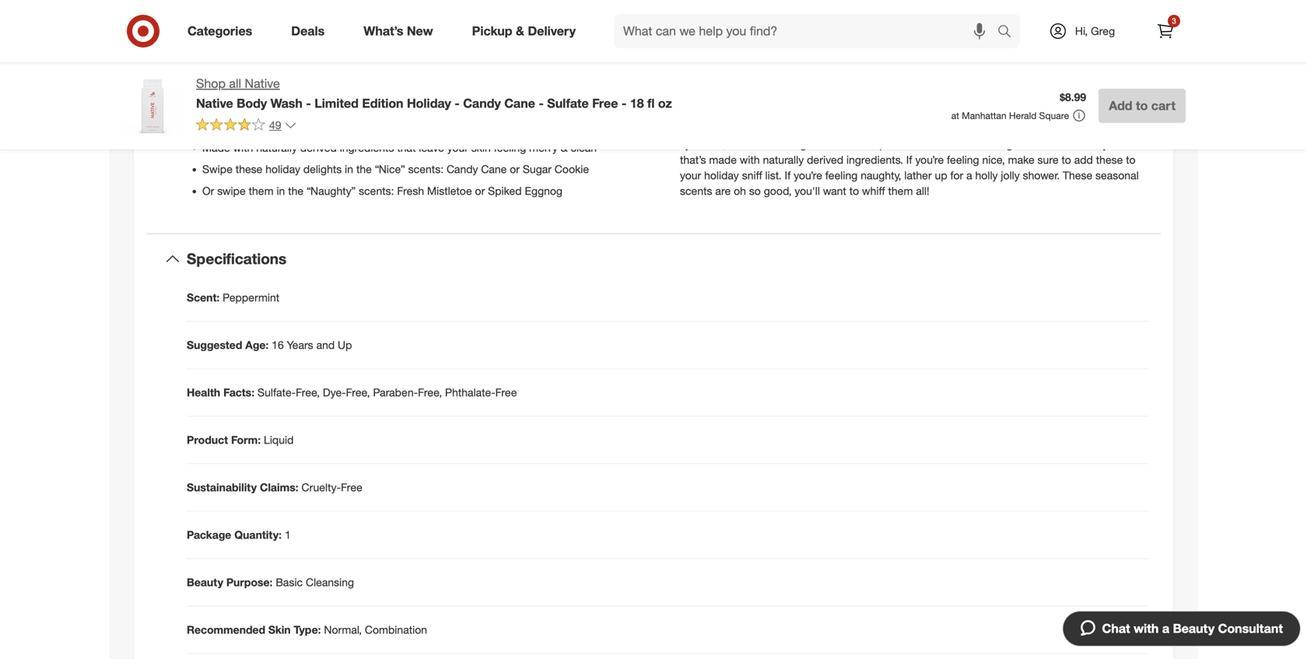 Task type: describe. For each thing, give the bounding box(es) containing it.
liquid
[[264, 433, 294, 447]]

0 horizontal spatial feeling
[[494, 141, 526, 154]]

made
[[709, 153, 737, 167]]

and left the up
[[316, 338, 335, 352]]

body up wash
[[279, 82, 303, 95]]

flurry
[[534, 82, 559, 95]]

all
[[229, 76, 241, 91]]

free inside "shop all native native body wash - limited edition holiday - candy cane - sulfate free - 18 fl oz"
[[592, 96, 618, 111]]

leave
[[419, 141, 444, 154]]

2 vertical spatial in
[[277, 184, 285, 198]]

1 horizontal spatial if
[[907, 153, 913, 167]]

recommended
[[187, 623, 265, 637]]

skin inside description for a limited time only, native presents their naughty or nice holiday collection that includes body wash in popular holiday scents leaving skin smelling merry & bright. no matter the season, native keeps it clean, simple, and effective. bring joy to your routine with any "naughty" or "nice" body wash that is free of sulfates, parabens, and phthalates. at native we use both safe, synthetic, sustainable fragrances (free of phthalates) and natural fragrances for our body wash that's made with naturally derived ingredients. if you're feeling nice, make sure to add these to your holiday sniff list. if you're feeling naughty, lather up for a holly jolly shower. these seasonal scents are oh so good, you'll want to whiff them all!
[[899, 91, 918, 105]]

naturally inside description for a limited time only, native presents their naughty or nice holiday collection that includes body wash in popular holiday scents leaving skin smelling merry & bright. no matter the season, native keeps it clean, simple, and effective. bring joy to your routine with any "naughty" or "nice" body wash that is free of sulfates, parabens, and phthalates. at native we use both safe, synthetic, sustainable fragrances (free of phthalates) and natural fragrances for our body wash that's made with naturally derived ingredients. if you're feeling nice, make sure to add these to your holiday sniff list. if you're feeling naughty, lather up for a holly jolly shower. these seasonal scents are oh so good, you'll want to whiff them all!
[[763, 153, 804, 167]]

or swipe them in the "naughty" scents: fresh mistletoe or spiked eggnog
[[202, 184, 563, 198]]

claims:
[[260, 481, 299, 494]]

a left the holly
[[967, 169, 973, 182]]

shower.
[[1023, 169, 1060, 182]]

use
[[1074, 122, 1091, 136]]

that's inside 'clean up your holiday routine with body wash that's free of sulfates, parabens, and phthalates'
[[427, 103, 454, 117]]

0 horizontal spatial for
[[951, 169, 964, 182]]

peppermint
[[444, 82, 501, 95]]

18
[[630, 96, 644, 111]]

health facts: sulfate-free, dye-free, paraben-free, phthalate-free
[[187, 386, 517, 400]]

2 - from the left
[[455, 96, 460, 111]]

wash up sustainable
[[742, 122, 767, 136]]

1 horizontal spatial scents:
[[408, 163, 444, 176]]

sweet
[[574, 82, 603, 95]]

these inside description for a limited time only, native presents their naughty or nice holiday collection that includes body wash in popular holiday scents leaving skin smelling merry & bright. no matter the season, native keeps it clean, simple, and effective. bring joy to your routine with any "naughty" or "nice" body wash that is free of sulfates, parabens, and phthalates. at native we use both safe, synthetic, sustainable fragrances (free of phthalates) and natural fragrances for our body wash that's made with naturally derived ingredients. if you're feeling nice, make sure to add these to your holiday sniff list. if you're feeling naughty, lather up for a holly jolly shower. these seasonal scents are oh so good, you'll want to whiff them all!
[[1097, 153, 1124, 167]]

effective.
[[846, 107, 890, 120]]

0 horizontal spatial naturally
[[256, 141, 297, 154]]

make
[[1009, 153, 1035, 167]]

package
[[187, 528, 231, 542]]

0 horizontal spatial merry
[[529, 141, 558, 154]]

cart
[[1152, 98, 1176, 113]]

dye-
[[323, 386, 346, 400]]

native up body
[[245, 76, 280, 91]]

list.
[[766, 169, 782, 182]]

swipe
[[217, 184, 246, 198]]

manhattan
[[962, 110, 1007, 121]]

or up both
[[1108, 107, 1118, 120]]

beauty purpose: basic cleansing
[[187, 576, 354, 589]]

presents
[[826, 75, 869, 89]]

your down synthetic,
[[680, 169, 702, 182]]

cruelty-
[[302, 481, 341, 494]]

add
[[1075, 153, 1094, 167]]

quantity:
[[234, 528, 282, 542]]

native down any
[[1023, 122, 1054, 136]]

candy inside "shop all native native body wash - limited edition holiday - candy cane - sulfate free - 18 fl oz"
[[463, 96, 501, 111]]

vanilla
[[606, 82, 636, 95]]

up inside 'clean up your holiday routine with body wash that's free of sulfates, parabens, and phthalates'
[[234, 103, 246, 117]]

sniff
[[742, 169, 763, 182]]

oz
[[659, 96, 672, 111]]

normal,
[[324, 623, 362, 637]]

sugar
[[523, 163, 552, 176]]

made
[[202, 141, 230, 154]]

at
[[1010, 122, 1020, 136]]

1 horizontal spatial feeling
[[826, 169, 858, 182]]

details button
[[146, 0, 1161, 47]]

body down both
[[1084, 138, 1109, 151]]

and left flurry
[[504, 82, 522, 95]]

holiday inside "shop all native native body wash - limited edition holiday - candy cane - sulfate free - 18 fl oz"
[[407, 96, 451, 111]]

are
[[716, 184, 731, 198]]

up
[[338, 338, 352, 352]]

swipe these holiday delights in the "nice" scents: candy cane or sugar cookie
[[202, 163, 589, 176]]

suggested age: 16 years and up
[[187, 338, 352, 352]]

cane inside "shop all native native body wash - limited edition holiday - candy cane - sulfate free - 18 fl oz"
[[505, 96, 535, 111]]

like?
[[363, 82, 386, 95]]

eggnog
[[525, 184, 563, 198]]

(free
[[843, 138, 864, 151]]

with inside chat with a beauty consultant button
[[1134, 621, 1159, 636]]

at manhattan herald square
[[952, 110, 1070, 121]]

0 horizontal spatial &
[[516, 23, 525, 39]]

and inside 'clean up your holiday routine with body wash that's free of sulfates, parabens, and phthalates'
[[586, 103, 604, 117]]

our
[[1065, 138, 1081, 151]]

1 vertical spatial scents:
[[359, 184, 394, 198]]

popular
[[748, 91, 785, 105]]

free inside 'clean up your holiday routine with body wash that's free of sulfates, parabens, and phthalates'
[[457, 103, 475, 117]]

what's
[[364, 23, 404, 39]]

your right the leave
[[447, 141, 469, 154]]

pickup
[[472, 23, 513, 39]]

product form: liquid
[[187, 433, 294, 447]]

holiday inside 'clean up your holiday routine with body wash that's free of sulfates, parabens, and phthalates'
[[273, 103, 308, 117]]

wash down safe,
[[1112, 138, 1137, 151]]

time
[[743, 75, 765, 89]]

recommended skin type: normal, combination
[[187, 623, 427, 637]]

2 horizontal spatial feeling
[[947, 153, 980, 167]]

refreshing
[[389, 82, 441, 95]]

ingredients.
[[847, 153, 904, 167]]

years
[[287, 338, 313, 352]]

0 horizontal spatial the
[[288, 184, 304, 198]]

form:
[[231, 433, 261, 447]]

or up the smelling
[[940, 75, 950, 89]]

safe,
[[1120, 122, 1143, 136]]

2 fragrances from the left
[[994, 138, 1046, 151]]

and left natural
[[937, 138, 955, 151]]

0 horizontal spatial these
[[236, 163, 263, 176]]

1 horizontal spatial &
[[561, 141, 568, 154]]

search
[[991, 25, 1028, 40]]

limited
[[315, 96, 359, 111]]

delivery
[[528, 23, 576, 39]]

up inside description for a limited time only, native presents their naughty or nice holiday collection that includes body wash in popular holiday scents leaving skin smelling merry & bright. no matter the season, native keeps it clean, simple, and effective. bring joy to your routine with any "naughty" or "nice" body wash that is free of sulfates, parabens, and phthalates. at native we use both safe, synthetic, sustainable fragrances (free of phthalates) and natural fragrances for our body wash that's made with naturally derived ingredients. if you're feeling nice, make sure to add these to your holiday sniff list. if you're feeling naughty, lather up for a holly jolly shower. these seasonal scents are oh so good, you'll want to whiff them all!
[[935, 169, 948, 182]]

parabens, inside 'clean up your holiday routine with body wash that's free of sulfates, parabens, and phthalates'
[[534, 103, 583, 117]]

product
[[187, 433, 228, 447]]

1 - from the left
[[306, 96, 311, 111]]

body
[[237, 96, 267, 111]]

What can we help you find? suggestions appear below search field
[[614, 14, 1002, 48]]

swipe
[[202, 163, 233, 176]]

chat with a beauty consultant button
[[1063, 611, 1302, 647]]

2 horizontal spatial that
[[1068, 75, 1087, 89]]

phthalate-
[[445, 386, 496, 400]]

hi,
[[1076, 24, 1088, 38]]

wash inside 'clean up your holiday routine with body wash that's free of sulfates, parabens, and phthalates'
[[399, 103, 424, 117]]

wash up the limited
[[306, 82, 332, 95]]

to left 'whiff'
[[850, 184, 859, 198]]

age:
[[245, 338, 269, 352]]

0 vertical spatial for
[[1049, 138, 1062, 151]]

shop
[[196, 76, 226, 91]]

2 vertical spatial that
[[397, 141, 416, 154]]

you'll
[[795, 184, 820, 198]]

0 horizontal spatial "naughty"
[[307, 184, 356, 198]]

1 vertical spatial if
[[785, 169, 791, 182]]

of up ingredients.
[[867, 138, 877, 151]]

1 horizontal spatial in
[[345, 163, 353, 176]]

merry inside description for a limited time only, native presents their naughty or nice holiday collection that includes body wash in popular holiday scents leaving skin smelling merry & bright. no matter the season, native keeps it clean, simple, and effective. bring joy to your routine with any "naughty" or "nice" body wash that is free of sulfates, parabens, and phthalates. at native we use both safe, synthetic, sustainable fragrances (free of phthalates) and natural fragrances for our body wash that's made with naturally derived ingredients. if you're feeling nice, make sure to add these to your holiday sniff list. if you're feeling naughty, lather up for a holly jolly shower. these seasonal scents are oh so good, you'll want to whiff them all!
[[965, 91, 993, 105]]

to up seasonal
[[1127, 153, 1136, 167]]

to left at
[[939, 107, 948, 120]]

smelling
[[921, 91, 962, 105]]

description
[[680, 53, 749, 68]]

1
[[285, 528, 291, 542]]

leaving
[[862, 91, 896, 105]]

pickup & delivery link
[[459, 14, 596, 48]]

limited
[[708, 75, 740, 89]]

deals link
[[278, 14, 344, 48]]

matter
[[1057, 91, 1089, 105]]

keeps
[[714, 107, 744, 120]]

it
[[747, 107, 752, 120]]

natural
[[958, 138, 991, 151]]

hi, greg
[[1076, 24, 1116, 38]]

your inside 'clean up your holiday routine with body wash that's free of sulfates, parabens, and phthalates'
[[249, 103, 270, 117]]

body inside 'clean up your holiday routine with body wash that's free of sulfates, parabens, and phthalates'
[[371, 103, 396, 117]]

routine inside 'clean up your holiday routine with body wash that's free of sulfates, parabens, and phthalates'
[[311, 103, 345, 117]]

1 vertical spatial skin
[[472, 141, 491, 154]]

cookie
[[555, 163, 589, 176]]

1 horizontal spatial the
[[356, 163, 372, 176]]

synthetic,
[[680, 138, 727, 151]]

a inside button
[[1163, 621, 1170, 636]]

native down the what
[[196, 96, 233, 111]]

3 link
[[1149, 14, 1183, 48]]

holiday up simple,
[[788, 91, 823, 105]]

any
[[1036, 107, 1053, 120]]

native right oz
[[680, 107, 711, 120]]



Task type: locate. For each thing, give the bounding box(es) containing it.
0 vertical spatial &
[[516, 23, 525, 39]]

$8.99
[[1060, 90, 1087, 104]]

these
[[1063, 169, 1093, 182]]

derived inside description for a limited time only, native presents their naughty or nice holiday collection that includes body wash in popular holiday scents leaving skin smelling merry & bright. no matter the season, native keeps it clean, simple, and effective. bring joy to your routine with any "naughty" or "nice" body wash that is free of sulfates, parabens, and phthalates. at native we use both safe, synthetic, sustainable fragrances (free of phthalates) and natural fragrances for our body wash that's made with naturally derived ingredients. if you're feeling nice, make sure to add these to your holiday sniff list. if you're feeling naughty, lather up for a holly jolly shower. these seasonal scents are oh so good, you'll want to whiff them all!
[[807, 153, 844, 167]]

0 vertical spatial merry
[[965, 91, 993, 105]]

them
[[889, 184, 913, 198], [249, 184, 274, 198]]

with up sniff
[[740, 153, 760, 167]]

them right swipe
[[249, 184, 274, 198]]

0 vertical spatial up
[[234, 103, 246, 117]]

merry up manhattan
[[965, 91, 993, 105]]

you're
[[916, 153, 944, 167], [794, 169, 823, 182]]

0 vertical spatial scents:
[[408, 163, 444, 176]]

holiday up bright.
[[978, 75, 1015, 89]]

"nice"
[[680, 122, 711, 136], [375, 163, 405, 176]]

parabens, inside description for a limited time only, native presents their naughty or nice holiday collection that includes body wash in popular holiday scents leaving skin smelling merry & bright. no matter the season, native keeps it clean, simple, and effective. bring joy to your routine with any "naughty" or "nice" body wash that is free of sulfates, parabens, and phthalates. at native we use both safe, synthetic, sustainable fragrances (free of phthalates) and natural fragrances for our body wash that's made with naturally derived ingredients. if you're feeling nice, make sure to add these to your holiday sniff list. if you're feeling naughty, lather up for a holly jolly shower. these seasonal scents are oh so good, you'll want to whiff them all!
[[880, 122, 929, 136]]

clean,
[[755, 107, 784, 120]]

body
[[279, 82, 303, 95], [680, 91, 705, 105], [371, 103, 396, 117], [714, 122, 739, 136], [1084, 138, 1109, 151]]

and down joy
[[932, 122, 950, 136]]

bright.
[[1006, 91, 1037, 105]]

for up sure on the top right
[[1049, 138, 1062, 151]]

0 vertical spatial that's
[[427, 103, 454, 117]]

and down sweet
[[586, 103, 604, 117]]

0 horizontal spatial derived
[[300, 141, 337, 154]]

1 horizontal spatial up
[[935, 169, 948, 182]]

health
[[187, 386, 220, 400]]

lather
[[905, 169, 932, 182]]

that left is
[[770, 122, 789, 136]]

deals
[[291, 23, 325, 39]]

holiday up 49
[[273, 103, 308, 117]]

1 horizontal spatial "nice"
[[680, 122, 711, 136]]

skin
[[268, 623, 291, 637]]

so
[[749, 184, 761, 198]]

1 horizontal spatial that
[[770, 122, 789, 136]]

skin up bring
[[899, 91, 918, 105]]

whiff
[[863, 184, 886, 198]]

that's down synthetic,
[[680, 153, 706, 167]]

the inside description for a limited time only, native presents their naughty or nice holiday collection that includes body wash in popular holiday scents leaving skin smelling merry & bright. no matter the season, native keeps it clean, simple, and effective. bring joy to your routine with any "naughty" or "nice" body wash that is free of sulfates, parabens, and phthalates. at native we use both safe, synthetic, sustainable fragrances (free of phthalates) and natural fragrances for our body wash that's made with naturally derived ingredients. if you're feeling nice, make sure to add these to your holiday sniff list. if you're feeling naughty, lather up for a holly jolly shower. these seasonal scents are oh so good, you'll want to whiff them all!
[[1092, 91, 1108, 105]]

categories link
[[174, 14, 272, 48]]

free inside description for a limited time only, native presents their naughty or nice holiday collection that includes body wash in popular holiday scents leaving skin smelling merry & bright. no matter the season, native keeps it clean, simple, and effective. bring joy to your routine with any "naughty" or "nice" body wash that is free of sulfates, parabens, and phthalates. at native we use both safe, synthetic, sustainable fragrances (free of phthalates) and natural fragrances for our body wash that's made with naturally derived ingredients. if you're feeling nice, make sure to add these to your holiday sniff list. if you're feeling naughty, lather up for a holly jolly shower. these seasonal scents are oh so good, you'll want to whiff them all!
[[803, 122, 822, 136]]

1 horizontal spatial for
[[1049, 138, 1062, 151]]

parabens, down flurry
[[534, 103, 583, 117]]

& right pickup on the left top
[[516, 23, 525, 39]]

holiday inside description for a limited time only, native presents their naughty or nice holiday collection that includes body wash in popular holiday scents leaving skin smelling merry & bright. no matter the season, native keeps it clean, simple, and effective. bring joy to your routine with any "naughty" or "nice" body wash that is free of sulfates, parabens, and phthalates. at native we use both safe, synthetic, sustainable fragrances (free of phthalates) and natural fragrances for our body wash that's made with naturally derived ingredients. if you're feeling nice, make sure to add these to your holiday sniff list. if you're feeling naughty, lather up for a holly jolly shower. these seasonal scents are oh so good, you'll want to whiff them all!
[[978, 75, 1015, 89]]

free, left phthalate-
[[418, 386, 442, 400]]

free, left dye-
[[296, 386, 320, 400]]

of up sulfate
[[562, 82, 571, 95]]

for
[[1049, 138, 1062, 151], [951, 169, 964, 182]]

wash down limited
[[708, 91, 734, 105]]

0 horizontal spatial up
[[234, 103, 246, 117]]

- left "18"
[[622, 96, 627, 111]]

mistletoe
[[427, 184, 472, 198]]

1 horizontal spatial derived
[[807, 153, 844, 167]]

0 horizontal spatial that's
[[427, 103, 454, 117]]

image of native body wash - limited edition holiday - candy cane - sulfate free - 18 fl oz image
[[121, 75, 184, 137]]

scent:
[[187, 291, 220, 305]]

to right add
[[1137, 98, 1148, 113]]

0 horizontal spatial free
[[341, 481, 363, 494]]

- down flurry
[[539, 96, 544, 111]]

free
[[592, 96, 618, 111], [496, 386, 517, 400], [341, 481, 363, 494]]

is
[[792, 122, 800, 136]]

"nice" inside description for a limited time only, native presents their naughty or nice holiday collection that includes body wash in popular holiday scents leaving skin smelling merry & bright. no matter the season, native keeps it clean, simple, and effective. bring joy to your routine with any "naughty" or "nice" body wash that is free of sulfates, parabens, and phthalates. at native we use both safe, synthetic, sustainable fragrances (free of phthalates) and natural fragrances for our body wash that's made with naturally derived ingredients. if you're feeling nice, make sure to add these to your holiday sniff list. if you're feeling naughty, lather up for a holly jolly shower. these seasonal scents are oh so good, you'll want to whiff them all!
[[680, 122, 711, 136]]

beauty left consultant
[[1173, 621, 1215, 636]]

wash down refreshing
[[399, 103, 424, 117]]

a right for in the right top of the page
[[699, 75, 705, 89]]

fragrances down is
[[788, 138, 840, 151]]

with down 'smell'
[[348, 103, 368, 117]]

a left flurry
[[525, 82, 531, 95]]

1 vertical spatial for
[[951, 169, 964, 182]]

1 vertical spatial in
[[345, 163, 353, 176]]

to
[[1137, 98, 1148, 113], [939, 107, 948, 120], [1062, 153, 1072, 167], [1127, 153, 1136, 167], [850, 184, 859, 198]]

1 vertical spatial candy
[[447, 163, 478, 176]]

that's
[[427, 103, 454, 117], [680, 153, 706, 167]]

1 horizontal spatial merry
[[965, 91, 993, 105]]

body down like? at the top of page
[[371, 103, 396, 117]]

their
[[872, 75, 893, 89]]

routine
[[311, 103, 345, 117], [976, 107, 1009, 120]]

both
[[1094, 122, 1117, 136]]

0 horizontal spatial "nice"
[[375, 163, 405, 176]]

0 horizontal spatial you're
[[794, 169, 823, 182]]

1 horizontal spatial sulfates,
[[837, 122, 877, 136]]

feeling up sugar
[[494, 141, 526, 154]]

0 horizontal spatial in
[[277, 184, 285, 198]]

free, left paraben-
[[346, 386, 370, 400]]

2 horizontal spatial free
[[592, 96, 618, 111]]

0 vertical spatial beauty
[[187, 576, 223, 589]]

holiday down what does this body wash smell like? refreshing peppermint and a flurry of sweet vanilla
[[407, 96, 451, 111]]

0 horizontal spatial free
[[457, 103, 475, 117]]

derived up delights
[[300, 141, 337, 154]]

"naughty" down delights
[[307, 184, 356, 198]]

& inside description for a limited time only, native presents their naughty or nice holiday collection that includes body wash in popular holiday scents leaving skin smelling merry & bright. no matter the season, native keeps it clean, simple, and effective. bring joy to your routine with any "naughty" or "nice" body wash that is free of sulfates, parabens, and phthalates. at native we use both safe, synthetic, sustainable fragrances (free of phthalates) and natural fragrances for our body wash that's made with naturally derived ingredients. if you're feeling nice, make sure to add these to your holiday sniff list. if you're feeling naughty, lather up for a holly jolly shower. these seasonal scents are oh so good, you'll want to whiff them all!
[[996, 91, 1003, 105]]

body down keeps on the right
[[714, 122, 739, 136]]

up up 49 'link'
[[234, 103, 246, 117]]

0 vertical spatial in
[[737, 91, 745, 105]]

or
[[940, 75, 950, 89], [1108, 107, 1118, 120], [510, 163, 520, 176], [475, 184, 485, 198]]

- down 'peppermint'
[[455, 96, 460, 111]]

3 - from the left
[[539, 96, 544, 111]]

scents: down the leave
[[408, 163, 444, 176]]

nice,
[[983, 153, 1006, 167]]

square
[[1040, 110, 1070, 121]]

0 horizontal spatial parabens,
[[534, 103, 583, 117]]

in right delights
[[345, 163, 353, 176]]

"naughty" inside description for a limited time only, native presents their naughty or nice holiday collection that includes body wash in popular holiday scents leaving skin smelling merry & bright. no matter the season, native keeps it clean, simple, and effective. bring joy to your routine with any "naughty" or "nice" body wash that is free of sulfates, parabens, and phthalates. at native we use both safe, synthetic, sustainable fragrances (free of phthalates) and natural fragrances for our body wash that's made with naturally derived ingredients. if you're feeling nice, make sure to add these to your holiday sniff list. if you're feeling naughty, lather up for a holly jolly shower. these seasonal scents are oh so good, you'll want to whiff them all!
[[1056, 107, 1105, 120]]

sulfates, up (free
[[837, 122, 877, 136]]

1 horizontal spatial parabens,
[[880, 122, 929, 136]]

&
[[516, 23, 525, 39], [996, 91, 1003, 105], [561, 141, 568, 154]]

1 vertical spatial that
[[770, 122, 789, 136]]

oh
[[734, 184, 746, 198]]

what's new link
[[350, 14, 453, 48]]

holiday down made
[[705, 169, 739, 182]]

free
[[457, 103, 475, 117], [803, 122, 822, 136]]

0 horizontal spatial beauty
[[187, 576, 223, 589]]

the down includes
[[1092, 91, 1108, 105]]

only,
[[768, 75, 789, 89]]

your up phthalates.
[[951, 107, 973, 120]]

2 them from the left
[[249, 184, 274, 198]]

0 horizontal spatial sulfates,
[[491, 103, 531, 117]]

feeling up want
[[826, 169, 858, 182]]

to inside button
[[1137, 98, 1148, 113]]

add to cart
[[1109, 98, 1176, 113]]

0 horizontal spatial that
[[397, 141, 416, 154]]

1 horizontal spatial these
[[1097, 153, 1124, 167]]

1 horizontal spatial skin
[[899, 91, 918, 105]]

0 horizontal spatial if
[[785, 169, 791, 182]]

0 vertical spatial you're
[[916, 153, 944, 167]]

them inside description for a limited time only, native presents their naughty or nice holiday collection that includes body wash in popular holiday scents leaving skin smelling merry & bright. no matter the season, native keeps it clean, simple, and effective. bring joy to your routine with any "naughty" or "nice" body wash that is free of sulfates, parabens, and phthalates. at native we use both safe, synthetic, sustainable fragrances (free of phthalates) and natural fragrances for our body wash that's made with naturally derived ingredients. if you're feeling nice, make sure to add these to your holiday sniff list. if you're feeling naughty, lather up for a holly jolly shower. these seasonal scents are oh so good, you'll want to whiff them all!
[[889, 184, 913, 198]]

these
[[1097, 153, 1124, 167], [236, 163, 263, 176]]

0 horizontal spatial holiday
[[407, 96, 451, 111]]

1 free, from the left
[[296, 386, 320, 400]]

or left sugar
[[510, 163, 520, 176]]

suggested
[[187, 338, 242, 352]]

1 them from the left
[[889, 184, 913, 198]]

feeling down natural
[[947, 153, 980, 167]]

1 vertical spatial parabens,
[[880, 122, 929, 136]]

"naughty"
[[1056, 107, 1105, 120], [307, 184, 356, 198]]

categories
[[188, 23, 252, 39]]

this
[[258, 82, 276, 95]]

1 horizontal spatial "naughty"
[[1056, 107, 1105, 120]]

holly
[[976, 169, 998, 182]]

and right simple,
[[825, 107, 843, 120]]

with
[[348, 103, 368, 117], [1012, 107, 1033, 120], [233, 141, 253, 154], [740, 153, 760, 167], [1134, 621, 1159, 636]]

cane down flurry
[[505, 96, 535, 111]]

in up keeps on the right
[[737, 91, 745, 105]]

0 horizontal spatial scents
[[680, 184, 713, 198]]

1 horizontal spatial beauty
[[1173, 621, 1215, 636]]

merry
[[965, 91, 993, 105], [529, 141, 558, 154]]

scents: down swipe these holiday delights in the "nice" scents: candy cane or sugar cookie
[[359, 184, 394, 198]]

0 vertical spatial holiday
[[978, 75, 1015, 89]]

candy up mistletoe
[[447, 163, 478, 176]]

1 vertical spatial "nice"
[[375, 163, 405, 176]]

beauty inside chat with a beauty consultant button
[[1173, 621, 1215, 636]]

with down 49 'link'
[[233, 141, 253, 154]]

what does this body wash smell like? refreshing peppermint and a flurry of sweet vanilla
[[202, 82, 636, 95]]

with down bright.
[[1012, 107, 1033, 120]]

edition
[[362, 96, 404, 111]]

if down phthalates)
[[907, 153, 913, 167]]

of inside 'clean up your holiday routine with body wash that's free of sulfates, parabens, and phthalates'
[[478, 103, 488, 117]]

1 horizontal spatial routine
[[976, 107, 1009, 120]]

1 vertical spatial the
[[356, 163, 372, 176]]

scent: peppermint
[[187, 291, 280, 305]]

merry up sugar
[[529, 141, 558, 154]]

a
[[699, 75, 705, 89], [525, 82, 531, 95], [967, 169, 973, 182], [1163, 621, 1170, 636]]

collection
[[1018, 75, 1065, 89]]

naturally down 49
[[256, 141, 297, 154]]

& up at manhattan herald square
[[996, 91, 1003, 105]]

you're up "lather"
[[916, 153, 944, 167]]

cleansing
[[306, 576, 354, 589]]

with inside 'clean up your holiday routine with body wash that's free of sulfates, parabens, and phthalates'
[[348, 103, 368, 117]]

in inside description for a limited time only, native presents their naughty or nice holiday collection that includes body wash in popular holiday scents leaving skin smelling merry & bright. no matter the season, native keeps it clean, simple, and effective. bring joy to your routine with any "naughty" or "nice" body wash that is free of sulfates, parabens, and phthalates. at native we use both safe, synthetic, sustainable fragrances (free of phthalates) and natural fragrances for our body wash that's made with naturally derived ingredients. if you're feeling nice, make sure to add these to your holiday sniff list. if you're feeling naughty, lather up for a holly jolly shower. these seasonal scents are oh so good, you'll want to whiff them all!
[[737, 91, 745, 105]]

16
[[272, 338, 284, 352]]

0 vertical spatial skin
[[899, 91, 918, 105]]

0 vertical spatial parabens,
[[534, 103, 583, 117]]

1 vertical spatial free
[[496, 386, 517, 400]]

fl
[[648, 96, 655, 111]]

free down 'peppermint'
[[457, 103, 475, 117]]

1 vertical spatial beauty
[[1173, 621, 1215, 636]]

skin right the leave
[[472, 141, 491, 154]]

good,
[[764, 184, 792, 198]]

1 horizontal spatial scents
[[826, 91, 859, 105]]

0 horizontal spatial them
[[249, 184, 274, 198]]

body down for in the right top of the page
[[680, 91, 705, 105]]

routine inside description for a limited time only, native presents their naughty or nice holiday collection that includes body wash in popular holiday scents leaving skin smelling merry & bright. no matter the season, native keeps it clean, simple, and effective. bring joy to your routine with any "naughty" or "nice" body wash that is free of sulfates, parabens, and phthalates. at native we use both safe, synthetic, sustainable fragrances (free of phthalates) and natural fragrances for our body wash that's made with naturally derived ingredients. if you're feeling nice, make sure to add these to your holiday sniff list. if you're feeling naughty, lather up for a holly jolly shower. these seasonal scents are oh so good, you'll want to whiff them all!
[[976, 107, 1009, 120]]

0 vertical spatial candy
[[463, 96, 501, 111]]

1 vertical spatial you're
[[794, 169, 823, 182]]

0 vertical spatial if
[[907, 153, 913, 167]]

0 vertical spatial "nice"
[[680, 122, 711, 136]]

0 vertical spatial sulfates,
[[491, 103, 531, 117]]

to down our
[[1062, 153, 1072, 167]]

paraben-
[[373, 386, 418, 400]]

you're up you'll
[[794, 169, 823, 182]]

if right list.
[[785, 169, 791, 182]]

chat with a beauty consultant
[[1103, 621, 1284, 636]]

1 horizontal spatial free,
[[346, 386, 370, 400]]

1 vertical spatial scents
[[680, 184, 713, 198]]

purpose:
[[226, 576, 273, 589]]

0 vertical spatial the
[[1092, 91, 1108, 105]]

49 link
[[196, 117, 297, 135]]

beauty left purpose: in the bottom of the page
[[187, 576, 223, 589]]

peppermint
[[223, 291, 280, 305]]

that's inside description for a limited time only, native presents their naughty or nice holiday collection that includes body wash in popular holiday scents leaving skin smelling merry & bright. no matter the season, native keeps it clean, simple, and effective. bring joy to your routine with any "naughty" or "nice" body wash that is free of sulfates, parabens, and phthalates. at native we use both safe, synthetic, sustainable fragrances (free of phthalates) and natural fragrances for our body wash that's made with naturally derived ingredients. if you're feeling nice, make sure to add these to your holiday sniff list. if you're feeling naughty, lather up for a holly jolly shower. these seasonal scents are oh so good, you'll want to whiff them all!
[[680, 153, 706, 167]]

for left the holly
[[951, 169, 964, 182]]

2 horizontal spatial free,
[[418, 386, 442, 400]]

of
[[562, 82, 571, 95], [478, 103, 488, 117], [825, 122, 834, 136], [867, 138, 877, 151]]

0 horizontal spatial free,
[[296, 386, 320, 400]]

1 vertical spatial &
[[996, 91, 1003, 105]]

sulfates, inside 'clean up your holiday routine with body wash that's free of sulfates, parabens, and phthalates'
[[491, 103, 531, 117]]

add
[[1109, 98, 1133, 113]]

1 horizontal spatial fragrances
[[994, 138, 1046, 151]]

4 - from the left
[[622, 96, 627, 111]]

native right only,
[[792, 75, 823, 89]]

type:
[[294, 623, 321, 637]]

holiday left delights
[[266, 163, 300, 176]]

phthalates.
[[953, 122, 1007, 136]]

0 vertical spatial cane
[[505, 96, 535, 111]]

with right chat
[[1134, 621, 1159, 636]]

0 vertical spatial that
[[1068, 75, 1087, 89]]

sustainability
[[187, 481, 257, 494]]

combination
[[365, 623, 427, 637]]

candy down 'peppermint'
[[463, 96, 501, 111]]

3 free, from the left
[[418, 386, 442, 400]]

1 vertical spatial free
[[803, 122, 822, 136]]

1 vertical spatial cane
[[481, 163, 507, 176]]

details
[[187, 12, 236, 30]]

up
[[234, 103, 246, 117], [935, 169, 948, 182]]

naturally
[[256, 141, 297, 154], [763, 153, 804, 167]]

that up swipe these holiday delights in the "nice" scents: candy cane or sugar cookie
[[397, 141, 416, 154]]

2 horizontal spatial the
[[1092, 91, 1108, 105]]

1 horizontal spatial that's
[[680, 153, 706, 167]]

sulfate
[[547, 96, 589, 111]]

1 vertical spatial sulfates,
[[837, 122, 877, 136]]

0 horizontal spatial skin
[[472, 141, 491, 154]]

1 horizontal spatial free
[[496, 386, 517, 400]]

- right wash
[[306, 96, 311, 111]]

search button
[[991, 14, 1028, 51]]

facts:
[[223, 386, 255, 400]]

holiday
[[978, 75, 1015, 89], [407, 96, 451, 111]]

sulfates, inside description for a limited time only, native presents their naughty or nice holiday collection that includes body wash in popular holiday scents leaving skin smelling merry & bright. no matter the season, native keeps it clean, simple, and effective. bring joy to your routine with any "naughty" or "nice" body wash that is free of sulfates, parabens, and phthalates. at native we use both safe, synthetic, sustainable fragrances (free of phthalates) and natural fragrances for our body wash that's made with naturally derived ingredients. if you're feeling nice, make sure to add these to your holiday sniff list. if you're feeling naughty, lather up for a holly jolly shower. these seasonal scents are oh so good, you'll want to whiff them all!
[[837, 122, 877, 136]]

"naughty" up "use"
[[1056, 107, 1105, 120]]

of down 'peppermint'
[[478, 103, 488, 117]]

skin
[[899, 91, 918, 105], [472, 141, 491, 154]]

1 vertical spatial that's
[[680, 153, 706, 167]]

chat
[[1103, 621, 1131, 636]]

naturally up list.
[[763, 153, 804, 167]]

1 vertical spatial up
[[935, 169, 948, 182]]

"nice" up synthetic,
[[680, 122, 711, 136]]

that
[[1068, 75, 1087, 89], [770, 122, 789, 136], [397, 141, 416, 154]]

1 horizontal spatial holiday
[[978, 75, 1015, 89]]

1 horizontal spatial free
[[803, 122, 822, 136]]

of right is
[[825, 122, 834, 136]]

"nice" up or swipe them in the "naughty" scents: fresh mistletoe or spiked eggnog
[[375, 163, 405, 176]]

2 free, from the left
[[346, 386, 370, 400]]

1 horizontal spatial you're
[[916, 153, 944, 167]]

1 vertical spatial holiday
[[407, 96, 451, 111]]

0 horizontal spatial fragrances
[[788, 138, 840, 151]]

0 horizontal spatial scents:
[[359, 184, 394, 198]]

scents down presents
[[826, 91, 859, 105]]

new
[[407, 23, 433, 39]]

0 vertical spatial "naughty"
[[1056, 107, 1105, 120]]

1 fragrances from the left
[[788, 138, 840, 151]]

that up $8.99
[[1068, 75, 1087, 89]]

0 horizontal spatial routine
[[311, 103, 345, 117]]

sure
[[1038, 153, 1059, 167]]

herald
[[1010, 110, 1037, 121]]

2 vertical spatial the
[[288, 184, 304, 198]]

derived down (free
[[807, 153, 844, 167]]

2 horizontal spatial in
[[737, 91, 745, 105]]

parabens, down bring
[[880, 122, 929, 136]]

or left spiked
[[475, 184, 485, 198]]

these up seasonal
[[1097, 153, 1124, 167]]

3
[[1172, 16, 1177, 26]]



Task type: vqa. For each thing, say whether or not it's contained in the screenshot.
clean at left top
yes



